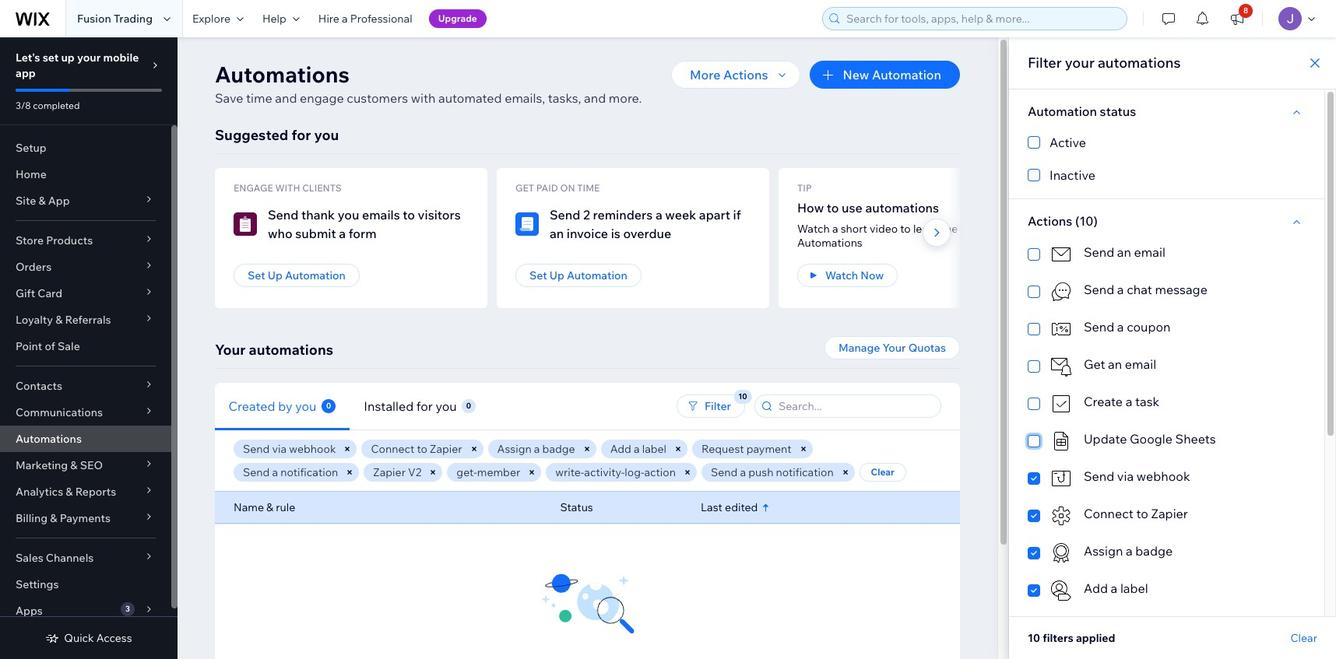 Task type: locate. For each thing, give the bounding box(es) containing it.
action
[[644, 466, 676, 480]]

1 horizontal spatial your
[[883, 341, 906, 355]]

customers
[[347, 90, 408, 106]]

(10)
[[1076, 213, 1098, 229]]

for right installed at the bottom left
[[417, 398, 433, 414]]

chat
[[1127, 282, 1153, 298]]

you right by
[[296, 398, 317, 414]]

1 vertical spatial add a label
[[1084, 581, 1149, 597]]

0 horizontal spatial assign a badge
[[497, 442, 575, 456]]

connect
[[371, 442, 415, 456], [1084, 506, 1134, 522]]

1 vertical spatial an
[[1118, 245, 1132, 260]]

up for send 2 reminders a week apart if an invoice is overdue
[[550, 269, 565, 283]]

0 vertical spatial send via webhook
[[243, 442, 336, 456]]

an inside checkbox
[[1118, 245, 1132, 260]]

automation right new
[[872, 67, 942, 83]]

0 vertical spatial actions
[[724, 67, 768, 83]]

2 vertical spatial an
[[1108, 357, 1123, 372]]

apps
[[16, 604, 43, 618]]

1 vertical spatial actions
[[1028, 213, 1073, 229]]

filter for filter your automations
[[1028, 54, 1062, 72]]

your
[[77, 51, 101, 65], [1065, 54, 1095, 72]]

actions right the more
[[724, 67, 768, 83]]

0 horizontal spatial add
[[610, 442, 632, 456]]

a inside checkbox
[[1126, 544, 1133, 559]]

trading
[[114, 12, 153, 26]]

1 horizontal spatial via
[[1118, 469, 1134, 484]]

automations inside automations save time and engage customers with automated emails, tasks, and more.
[[215, 61, 350, 88]]

name & rule
[[234, 501, 295, 515]]

email inside checkbox
[[1134, 245, 1166, 260]]

automations
[[215, 61, 350, 88], [798, 236, 863, 250], [16, 432, 82, 446]]

0
[[326, 401, 331, 411], [466, 401, 471, 411]]

app
[[16, 66, 36, 80]]

zapier down send via webhook checkbox
[[1151, 506, 1188, 522]]

1 your from the left
[[215, 341, 246, 359]]

2 horizontal spatial automations
[[1098, 54, 1181, 72]]

your right up
[[77, 51, 101, 65]]

1 horizontal spatial clear
[[1291, 632, 1318, 646]]

0 horizontal spatial automations
[[249, 341, 333, 359]]

badge inside checkbox
[[1136, 544, 1173, 559]]

badge
[[543, 442, 575, 456], [1136, 544, 1173, 559]]

email inside option
[[1125, 357, 1157, 372]]

assign up "member"
[[497, 442, 532, 456]]

0 horizontal spatial automations
[[16, 432, 82, 446]]

Update Google Sheets checkbox
[[1028, 430, 1306, 453]]

send via webhook down the update google sheets
[[1084, 469, 1191, 484]]

category image
[[234, 213, 257, 236], [1050, 243, 1073, 266], [1050, 318, 1073, 341], [1050, 430, 1073, 453], [1050, 467, 1073, 491], [1050, 542, 1073, 565], [1050, 579, 1073, 603]]

set up automation button down 'who'
[[234, 264, 360, 287]]

automations inside "link"
[[16, 432, 82, 446]]

set up automation button down invoice
[[516, 264, 642, 287]]

set for send thank you emails to visitors who submit a form
[[248, 269, 265, 283]]

applied
[[1076, 632, 1116, 646]]

0 vertical spatial filter
[[1028, 54, 1062, 72]]

of left sale on the bottom of the page
[[45, 340, 55, 354]]

write-
[[556, 466, 584, 480]]

connect inside option
[[1084, 506, 1134, 522]]

automations up by
[[249, 341, 333, 359]]

0 vertical spatial via
[[272, 442, 287, 456]]

0 vertical spatial webhook
[[289, 442, 336, 456]]

send down "update"
[[1084, 469, 1115, 484]]

filter up 'request'
[[705, 400, 731, 414]]

app
[[48, 194, 70, 208]]

automations up video
[[866, 200, 939, 216]]

0 horizontal spatial actions
[[724, 67, 768, 83]]

0 horizontal spatial up
[[268, 269, 283, 283]]

set
[[43, 51, 59, 65]]

connect to zapier down send via webhook checkbox
[[1084, 506, 1188, 522]]

send
[[268, 207, 299, 223], [550, 207, 581, 223], [1084, 245, 1115, 260], [1084, 282, 1115, 298], [1084, 319, 1115, 335], [243, 442, 270, 456], [243, 466, 270, 480], [711, 466, 738, 480], [1084, 469, 1115, 484]]

1 vertical spatial connect to zapier
[[1084, 506, 1188, 522]]

automation inside 'button'
[[872, 67, 942, 83]]

automations up marketing
[[16, 432, 82, 446]]

you for suggested
[[314, 126, 339, 144]]

1 horizontal spatial notification
[[776, 466, 834, 480]]

1 vertical spatial assign a badge
[[1084, 544, 1173, 559]]

webhook
[[289, 442, 336, 456], [1137, 469, 1191, 484]]

the
[[941, 222, 958, 236]]

Get an email checkbox
[[1028, 355, 1306, 379]]

label down assign a badge checkbox
[[1121, 581, 1149, 597]]

home
[[16, 167, 47, 181]]

get-member
[[457, 466, 520, 480]]

via up send a notification
[[272, 442, 287, 456]]

tab list
[[215, 383, 594, 430]]

set up automation
[[248, 269, 346, 283], [530, 269, 628, 283]]

0 horizontal spatial of
[[45, 340, 55, 354]]

0 horizontal spatial send via webhook
[[243, 442, 336, 456]]

suggested
[[215, 126, 288, 144]]

1 vertical spatial for
[[417, 398, 433, 414]]

& right billing
[[50, 512, 57, 526]]

marketing & seo button
[[0, 453, 171, 479]]

for down engage
[[292, 126, 311, 144]]

0 right by
[[326, 401, 331, 411]]

point
[[16, 340, 42, 354]]

category image inside list
[[516, 213, 539, 236]]

Inactive checkbox
[[1028, 166, 1306, 185]]

connect up zapier v2
[[371, 442, 415, 456]]

point of sale link
[[0, 333, 171, 360]]

email up send a chat message
[[1134, 245, 1166, 260]]

billing
[[16, 512, 48, 526]]

1 horizontal spatial and
[[584, 90, 606, 106]]

1 horizontal spatial add a label
[[1084, 581, 1149, 597]]

add a label up applied
[[1084, 581, 1149, 597]]

0 horizontal spatial set
[[248, 269, 265, 283]]

your inside let's set up your mobile app
[[77, 51, 101, 65]]

for inside tab list
[[417, 398, 433, 414]]

webhook down "update google sheets" option
[[1137, 469, 1191, 484]]

1 vertical spatial add
[[1084, 581, 1108, 597]]

you right installed at the bottom left
[[436, 398, 457, 414]]

1 0 from the left
[[326, 401, 331, 411]]

0 vertical spatial add
[[610, 442, 632, 456]]

1 horizontal spatial filter
[[1028, 54, 1062, 72]]

new automation
[[843, 67, 942, 83]]

1 up from the left
[[268, 269, 283, 283]]

1 set up automation from the left
[[248, 269, 346, 283]]

0 vertical spatial assign
[[497, 442, 532, 456]]

an inside option
[[1108, 357, 1123, 372]]

your up automation status
[[1065, 54, 1095, 72]]

send up 'who'
[[268, 207, 299, 223]]

category image for send 2 reminders a week apart if an invoice is overdue
[[516, 213, 539, 236]]

1 vertical spatial badge
[[1136, 544, 1173, 559]]

set up automation down invoice
[[530, 269, 628, 283]]

member
[[477, 466, 520, 480]]

1 horizontal spatial set
[[530, 269, 547, 283]]

email up task
[[1125, 357, 1157, 372]]

orders button
[[0, 254, 171, 280]]

0 vertical spatial assign a badge
[[497, 442, 575, 456]]

watch down how
[[798, 222, 830, 236]]

task
[[1136, 394, 1160, 410]]

0 horizontal spatial webhook
[[289, 442, 336, 456]]

send thank you emails to visitors who submit a form
[[268, 207, 461, 241]]

an right get
[[1108, 357, 1123, 372]]

activity-
[[584, 466, 625, 480]]

0 right installed for you
[[466, 401, 471, 411]]

0 vertical spatial badge
[[543, 442, 575, 456]]

0 horizontal spatial set up automation button
[[234, 264, 360, 287]]

1 horizontal spatial connect
[[1084, 506, 1134, 522]]

send via webhook up send a notification
[[243, 442, 336, 456]]

0 vertical spatial email
[[1134, 245, 1166, 260]]

list containing how to use automations
[[215, 168, 1333, 308]]

1 horizontal spatial for
[[417, 398, 433, 414]]

of left wix
[[995, 222, 1005, 236]]

send inside send thank you emails to visitors who submit a form
[[268, 207, 299, 223]]

& inside dropdown button
[[55, 313, 63, 327]]

orders
[[16, 260, 52, 274]]

with
[[411, 90, 436, 106]]

for for installed
[[417, 398, 433, 414]]

category image inside list
[[234, 213, 257, 236]]

watch left now
[[826, 269, 858, 283]]

2 set up automation button from the left
[[516, 264, 642, 287]]

0 horizontal spatial assign
[[497, 442, 532, 456]]

notification down payment
[[776, 466, 834, 480]]

basics
[[961, 222, 993, 236]]

automations up status
[[1098, 54, 1181, 72]]

1 and from the left
[[275, 90, 297, 106]]

manage your quotas
[[839, 341, 946, 355]]

add a label
[[610, 442, 667, 456], [1084, 581, 1149, 597]]

marketing & seo
[[16, 459, 103, 473]]

actions right wix
[[1028, 213, 1073, 229]]

1 horizontal spatial set up automation button
[[516, 264, 642, 287]]

actions inside dropdown button
[[724, 67, 768, 83]]

get an email
[[1084, 357, 1157, 372]]

category image for send a chat message
[[1050, 280, 1073, 304]]

0 horizontal spatial filter
[[705, 400, 731, 414]]

2 horizontal spatial automations
[[798, 236, 863, 250]]

automated
[[439, 90, 502, 106]]

0 horizontal spatial clear
[[871, 467, 895, 478]]

label up action
[[642, 442, 667, 456]]

add a label up log-
[[610, 442, 667, 456]]

1 vertical spatial automations
[[798, 236, 863, 250]]

an up chat in the right of the page
[[1118, 245, 1132, 260]]

and right time
[[275, 90, 297, 106]]

1 vertical spatial assign
[[1084, 544, 1123, 559]]

a inside "checkbox"
[[1118, 319, 1124, 335]]

send up name
[[243, 466, 270, 480]]

0 horizontal spatial label
[[642, 442, 667, 456]]

1 set from the left
[[248, 269, 265, 283]]

badge down connect to zapier option
[[1136, 544, 1173, 559]]

to down send via webhook checkbox
[[1137, 506, 1149, 522]]

and left more.
[[584, 90, 606, 106]]

marketing
[[16, 459, 68, 473]]

sales channels
[[16, 551, 94, 565]]

2 0 from the left
[[466, 401, 471, 411]]

0 horizontal spatial set up automation
[[248, 269, 346, 283]]

1 horizontal spatial of
[[995, 222, 1005, 236]]

week
[[665, 207, 697, 223]]

3/8 completed
[[16, 100, 80, 111]]

label
[[642, 442, 667, 456], [1121, 581, 1149, 597]]

email for get an email
[[1125, 357, 1157, 372]]

2 and from the left
[[584, 90, 606, 106]]

email for send an email
[[1134, 245, 1166, 260]]

2 up from the left
[[550, 269, 565, 283]]

who
[[268, 226, 293, 241]]

filter up automation status
[[1028, 54, 1062, 72]]

1 vertical spatial clear
[[1291, 632, 1318, 646]]

your up the created
[[215, 341, 246, 359]]

1 vertical spatial email
[[1125, 357, 1157, 372]]

tip how to use automations watch a short video to learn the basics of wix automations
[[798, 182, 1027, 250]]

set for send 2 reminders a week apart if an invoice is overdue
[[530, 269, 547, 283]]

zapier inside option
[[1151, 506, 1188, 522]]

list
[[215, 168, 1333, 308]]

an for send
[[1118, 245, 1132, 260]]

1 vertical spatial via
[[1118, 469, 1134, 484]]

& for marketing
[[70, 459, 78, 473]]

loyalty & referrals button
[[0, 307, 171, 333]]

0 vertical spatial connect
[[371, 442, 415, 456]]

send up get
[[1084, 319, 1115, 335]]

tip
[[798, 182, 812, 194]]

& inside dropdown button
[[50, 512, 57, 526]]

filter inside 'button'
[[705, 400, 731, 414]]

a inside option
[[1118, 282, 1124, 298]]

0 horizontal spatial your
[[77, 51, 101, 65]]

1 vertical spatial zapier
[[373, 466, 406, 480]]

up for send thank you emails to visitors who submit a form
[[268, 269, 283, 283]]

filter
[[1028, 54, 1062, 72], [705, 400, 731, 414]]

gift
[[16, 287, 35, 301]]

sheets
[[1176, 431, 1216, 447]]

automations save time and engage customers with automated emails, tasks, and more.
[[215, 61, 642, 106]]

sales
[[16, 551, 43, 565]]

& left seo at the bottom left of the page
[[70, 459, 78, 473]]

1 vertical spatial connect
[[1084, 506, 1134, 522]]

2 vertical spatial automations
[[16, 432, 82, 446]]

0 vertical spatial automations
[[215, 61, 350, 88]]

you down engage
[[314, 126, 339, 144]]

time
[[246, 90, 272, 106]]

automations
[[1098, 54, 1181, 72], [866, 200, 939, 216], [249, 341, 333, 359]]

1 vertical spatial filter
[[705, 400, 731, 414]]

& right loyalty
[[55, 313, 63, 327]]

& for loyalty
[[55, 313, 63, 327]]

& for name
[[266, 501, 274, 515]]

& right site
[[38, 194, 46, 208]]

Send an email checkbox
[[1028, 243, 1306, 266]]

1 vertical spatial clear button
[[1291, 632, 1318, 646]]

a
[[342, 12, 348, 26], [656, 207, 663, 223], [833, 222, 838, 236], [339, 226, 346, 241], [1118, 282, 1124, 298], [1118, 319, 1124, 335], [1126, 394, 1133, 410], [534, 442, 540, 456], [634, 442, 640, 456], [272, 466, 278, 480], [740, 466, 746, 480], [1126, 544, 1133, 559], [1111, 581, 1118, 597]]

0 horizontal spatial notification
[[281, 466, 338, 480]]

1 vertical spatial label
[[1121, 581, 1149, 597]]

webhook up send a notification
[[289, 442, 336, 456]]

1 horizontal spatial badge
[[1136, 544, 1173, 559]]

send down 'request'
[[711, 466, 738, 480]]

if
[[733, 207, 741, 223]]

1 horizontal spatial 0
[[466, 401, 471, 411]]

Send a coupon checkbox
[[1028, 318, 1306, 341]]

1 vertical spatial webhook
[[1137, 469, 1191, 484]]

& left reports
[[66, 485, 73, 499]]

you up the form
[[338, 207, 359, 223]]

1 horizontal spatial add
[[1084, 581, 1108, 597]]

your left quotas
[[883, 341, 906, 355]]

Connect to Zapier checkbox
[[1028, 505, 1306, 528]]

1 horizontal spatial assign a badge
[[1084, 544, 1173, 559]]

2 vertical spatial zapier
[[1151, 506, 1188, 522]]

2 set up automation from the left
[[530, 269, 628, 283]]

badge up write-
[[543, 442, 575, 456]]

clear
[[871, 467, 895, 478], [1291, 632, 1318, 646]]

0 vertical spatial connect to zapier
[[371, 442, 462, 456]]

1 horizontal spatial webhook
[[1137, 469, 1191, 484]]

0 vertical spatial of
[[995, 222, 1005, 236]]

send inside "checkbox"
[[1084, 319, 1115, 335]]

1 horizontal spatial label
[[1121, 581, 1149, 597]]

0 vertical spatial automations
[[1098, 54, 1181, 72]]

send up send a notification
[[243, 442, 270, 456]]

settings
[[16, 578, 59, 592]]

request
[[702, 442, 744, 456]]

more actions
[[690, 67, 768, 83]]

automations inside tip how to use automations watch a short video to learn the basics of wix automations
[[866, 200, 939, 216]]

& for site
[[38, 194, 46, 208]]

apart
[[699, 207, 731, 223]]

category image
[[516, 213, 539, 236], [1050, 280, 1073, 304], [1050, 355, 1073, 379], [1050, 393, 1073, 416], [1050, 505, 1073, 528]]

an
[[550, 226, 564, 241], [1118, 245, 1132, 260], [1108, 357, 1123, 372]]

0 vertical spatial watch
[[798, 222, 830, 236]]

1 set up automation button from the left
[[234, 264, 360, 287]]

& left the rule
[[266, 501, 274, 515]]

your inside button
[[883, 341, 906, 355]]

add up 'write-activity-log-action'
[[610, 442, 632, 456]]

store products
[[16, 234, 93, 248]]

1 horizontal spatial your
[[1065, 54, 1095, 72]]

fusion trading
[[77, 12, 153, 26]]

add up applied
[[1084, 581, 1108, 597]]

your automations
[[215, 341, 333, 359]]

now
[[861, 269, 884, 283]]

category image for connect to zapier
[[1050, 505, 1073, 528]]

assign down connect to zapier option
[[1084, 544, 1123, 559]]

0 horizontal spatial your
[[215, 341, 246, 359]]

0 horizontal spatial connect to zapier
[[371, 442, 462, 456]]

zapier up get-
[[430, 442, 462, 456]]

category image for add a label
[[1050, 579, 1073, 603]]

connect to zapier up v2
[[371, 442, 462, 456]]

category image for send thank you emails to visitors who submit a form
[[234, 213, 257, 236]]

assign a badge up write-
[[497, 442, 575, 456]]

1 horizontal spatial zapier
[[430, 442, 462, 456]]

send left chat in the right of the page
[[1084, 282, 1115, 298]]

10 filters applied
[[1028, 632, 1116, 646]]

assign inside checkbox
[[1084, 544, 1123, 559]]

0 horizontal spatial for
[[292, 126, 311, 144]]

automation down invoice
[[567, 269, 628, 283]]

1 vertical spatial send via webhook
[[1084, 469, 1191, 484]]

get paid on time
[[516, 182, 600, 194]]

0 vertical spatial clear
[[871, 467, 895, 478]]

set up automation button for submit
[[234, 264, 360, 287]]

notification up the rule
[[281, 466, 338, 480]]

site & app
[[16, 194, 70, 208]]

suggested for you
[[215, 126, 339, 144]]

you inside send thank you emails to visitors who submit a form
[[338, 207, 359, 223]]

1 vertical spatial watch
[[826, 269, 858, 283]]

1 horizontal spatial automations
[[215, 61, 350, 88]]

via inside checkbox
[[1118, 469, 1134, 484]]

2 set from the left
[[530, 269, 547, 283]]

via down "update"
[[1118, 469, 1134, 484]]

0 horizontal spatial 0
[[326, 401, 331, 411]]

watch
[[798, 222, 830, 236], [826, 269, 858, 283]]

2 your from the left
[[883, 341, 906, 355]]

emails,
[[505, 90, 545, 106]]

to right emails on the left top of page
[[403, 207, 415, 223]]

0 horizontal spatial connect
[[371, 442, 415, 456]]

automations up time
[[215, 61, 350, 88]]

connect down send via webhook checkbox
[[1084, 506, 1134, 522]]

1 vertical spatial of
[[45, 340, 55, 354]]

set up automation down 'who'
[[248, 269, 346, 283]]

hire
[[318, 12, 340, 26]]

category image for assign a badge
[[1050, 542, 1073, 565]]

automations up watch now button
[[798, 236, 863, 250]]

add a label inside option
[[1084, 581, 1149, 597]]

an left invoice
[[550, 226, 564, 241]]

1 horizontal spatial assign
[[1084, 544, 1123, 559]]

assign a badge
[[497, 442, 575, 456], [1084, 544, 1173, 559]]

request payment
[[702, 442, 792, 456]]

0 vertical spatial an
[[550, 226, 564, 241]]

send left 2 on the left
[[550, 207, 581, 223]]

1 horizontal spatial automations
[[866, 200, 939, 216]]

1 horizontal spatial actions
[[1028, 213, 1073, 229]]

watch inside button
[[826, 269, 858, 283]]

label inside option
[[1121, 581, 1149, 597]]

watch inside tip how to use automations watch a short video to learn the basics of wix automations
[[798, 222, 830, 236]]

0 vertical spatial clear button
[[860, 463, 906, 482]]

category image for update google sheets
[[1050, 430, 1073, 453]]

a inside send 2 reminders a week apart if an invoice is overdue
[[656, 207, 663, 223]]

you for installed
[[436, 398, 457, 414]]

assign a badge down connect to zapier option
[[1084, 544, 1173, 559]]

zapier left v2
[[373, 466, 406, 480]]



Task type: vqa. For each thing, say whether or not it's contained in the screenshot.
Customize
no



Task type: describe. For each thing, give the bounding box(es) containing it.
status
[[1100, 104, 1137, 119]]

0 for created by you
[[326, 401, 331, 411]]

how
[[798, 200, 824, 216]]

zapier v2
[[373, 466, 422, 480]]

products
[[46, 234, 93, 248]]

update google sheets
[[1084, 431, 1216, 447]]

site
[[16, 194, 36, 208]]

3/8
[[16, 100, 31, 111]]

category image for get an email
[[1050, 355, 1073, 379]]

hire a professional
[[318, 12, 413, 26]]

an inside send 2 reminders a week apart if an invoice is overdue
[[550, 226, 564, 241]]

automation down "submit"
[[285, 269, 346, 283]]

on
[[560, 182, 575, 194]]

send inside option
[[1084, 282, 1115, 298]]

send an email
[[1084, 245, 1166, 260]]

create
[[1084, 394, 1123, 410]]

2
[[583, 207, 590, 223]]

invoice
[[567, 226, 608, 241]]

point of sale
[[16, 340, 80, 354]]

help
[[262, 12, 287, 26]]

Search for tools, apps, help & more... field
[[842, 8, 1122, 30]]

manage
[[839, 341, 880, 355]]

let's set up your mobile app
[[16, 51, 139, 80]]

set up automation button for an
[[516, 264, 642, 287]]

1 notification from the left
[[281, 466, 338, 480]]

analytics & reports
[[16, 485, 116, 499]]

send down (10)
[[1084, 245, 1115, 260]]

a inside send thank you emails to visitors who submit a form
[[339, 226, 346, 241]]

automation up active
[[1028, 104, 1097, 119]]

time
[[577, 182, 600, 194]]

sale
[[58, 340, 80, 354]]

send inside send 2 reminders a week apart if an invoice is overdue
[[550, 207, 581, 223]]

automations for automations save time and engage customers with automated emails, tasks, and more.
[[215, 61, 350, 88]]

explore
[[192, 12, 231, 26]]

add inside option
[[1084, 581, 1108, 597]]

video
[[870, 222, 898, 236]]

last edited
[[701, 501, 758, 515]]

more actions button
[[671, 61, 801, 89]]

set up automation for submit
[[248, 269, 346, 283]]

status
[[560, 501, 593, 515]]

card
[[38, 287, 62, 301]]

& for analytics
[[66, 485, 73, 499]]

0 horizontal spatial zapier
[[373, 466, 406, 480]]

send via webhook inside send via webhook checkbox
[[1084, 469, 1191, 484]]

site & app button
[[0, 188, 171, 214]]

store products button
[[0, 227, 171, 254]]

set up automation for an
[[530, 269, 628, 283]]

to inside send thank you emails to visitors who submit a form
[[403, 207, 415, 223]]

message
[[1155, 282, 1208, 298]]

get-
[[457, 466, 477, 480]]

Send a chat message checkbox
[[1028, 280, 1306, 304]]

1 horizontal spatial clear button
[[1291, 632, 1318, 646]]

automations inside tip how to use automations watch a short video to learn the basics of wix automations
[[798, 236, 863, 250]]

overdue
[[623, 226, 672, 241]]

contacts
[[16, 379, 62, 393]]

google
[[1130, 431, 1173, 447]]

active
[[1050, 135, 1087, 150]]

category image for create a task
[[1050, 393, 1073, 416]]

actions (10)
[[1028, 213, 1098, 229]]

write-activity-log-action
[[556, 466, 676, 480]]

you for send
[[338, 207, 359, 223]]

filter for filter
[[705, 400, 731, 414]]

of inside sidebar element
[[45, 340, 55, 354]]

quick
[[64, 632, 94, 646]]

0 for installed for you
[[466, 401, 471, 411]]

with
[[275, 182, 300, 194]]

webhook inside checkbox
[[1137, 469, 1191, 484]]

seo
[[80, 459, 103, 473]]

to left learn
[[901, 222, 911, 236]]

gift card
[[16, 287, 62, 301]]

send a notification
[[243, 466, 338, 480]]

Search... field
[[774, 396, 936, 417]]

Add a label checkbox
[[1028, 579, 1306, 603]]

10
[[1028, 632, 1041, 646]]

0 horizontal spatial badge
[[543, 442, 575, 456]]

connect to zapier inside option
[[1084, 506, 1188, 522]]

category image for send a coupon
[[1050, 318, 1073, 341]]

payments
[[60, 512, 111, 526]]

category image for send an email
[[1050, 243, 1073, 266]]

edited
[[725, 501, 758, 515]]

update
[[1084, 431, 1127, 447]]

a inside tip how to use automations watch a short video to learn the basics of wix automations
[[833, 222, 838, 236]]

0 horizontal spatial via
[[272, 442, 287, 456]]

to up v2
[[417, 442, 428, 456]]

coupon
[[1127, 319, 1171, 335]]

get
[[1084, 357, 1106, 372]]

push
[[749, 466, 774, 480]]

setup link
[[0, 135, 171, 161]]

category image for send via webhook
[[1050, 467, 1073, 491]]

visitors
[[418, 207, 461, 223]]

use
[[842, 200, 863, 216]]

v2
[[408, 466, 422, 480]]

wix
[[1008, 222, 1027, 236]]

automation status
[[1028, 104, 1137, 119]]

tasks,
[[548, 90, 581, 106]]

0 vertical spatial zapier
[[430, 442, 462, 456]]

an for get
[[1108, 357, 1123, 372]]

paid
[[536, 182, 558, 194]]

emails
[[362, 207, 400, 223]]

created
[[229, 398, 276, 414]]

sales channels button
[[0, 545, 171, 572]]

2 notification from the left
[[776, 466, 834, 480]]

0 vertical spatial add a label
[[610, 442, 667, 456]]

tab list containing created by you
[[215, 383, 594, 430]]

2 vertical spatial automations
[[249, 341, 333, 359]]

fusion
[[77, 12, 111, 26]]

analytics & reports button
[[0, 479, 171, 505]]

filter button
[[677, 395, 745, 418]]

installed for you
[[364, 398, 457, 414]]

assign a badge inside checkbox
[[1084, 544, 1173, 559]]

of inside tip how to use automations watch a short video to learn the basics of wix automations
[[995, 222, 1005, 236]]

engage
[[234, 182, 273, 194]]

Assign a badge checkbox
[[1028, 542, 1306, 565]]

short
[[841, 222, 867, 236]]

gift card button
[[0, 280, 171, 307]]

for for suggested
[[292, 126, 311, 144]]

to inside connect to zapier option
[[1137, 506, 1149, 522]]

Create a task checkbox
[[1028, 393, 1306, 416]]

mobile
[[103, 51, 139, 65]]

setup
[[16, 141, 47, 155]]

Active checkbox
[[1028, 133, 1306, 152]]

save
[[215, 90, 243, 106]]

help button
[[253, 0, 309, 37]]

is
[[611, 226, 621, 241]]

automations for automations
[[16, 432, 82, 446]]

engage
[[300, 90, 344, 106]]

sidebar element
[[0, 37, 178, 660]]

manage your quotas button
[[825, 336, 960, 360]]

quotas
[[909, 341, 946, 355]]

reminders
[[593, 207, 653, 223]]

Send via webhook checkbox
[[1028, 467, 1306, 491]]

you for created
[[296, 398, 317, 414]]

filter your automations
[[1028, 54, 1181, 72]]

0 vertical spatial label
[[642, 442, 667, 456]]

& for billing
[[50, 512, 57, 526]]

send a coupon
[[1084, 319, 1171, 335]]

name
[[234, 501, 264, 515]]

to left 'use'
[[827, 200, 839, 216]]



